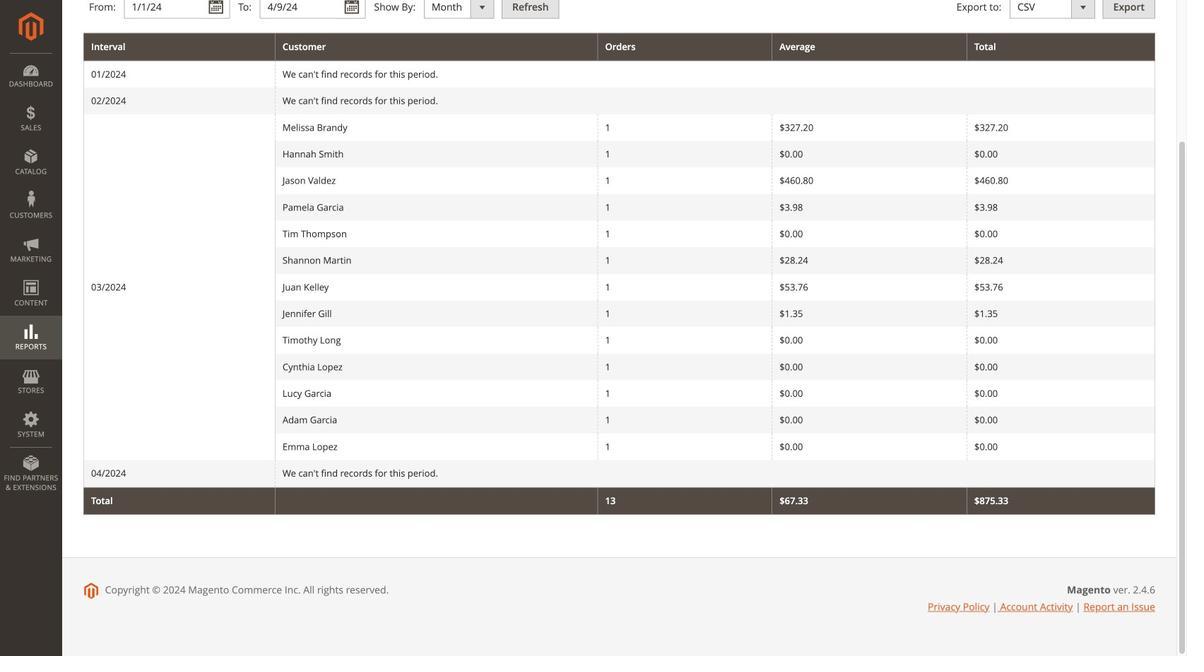 Task type: locate. For each thing, give the bounding box(es) containing it.
menu bar
[[0, 53, 62, 500]]

None text field
[[260, 0, 366, 19]]

magento admin panel image
[[19, 12, 43, 41]]

None text field
[[124, 0, 230, 19]]



